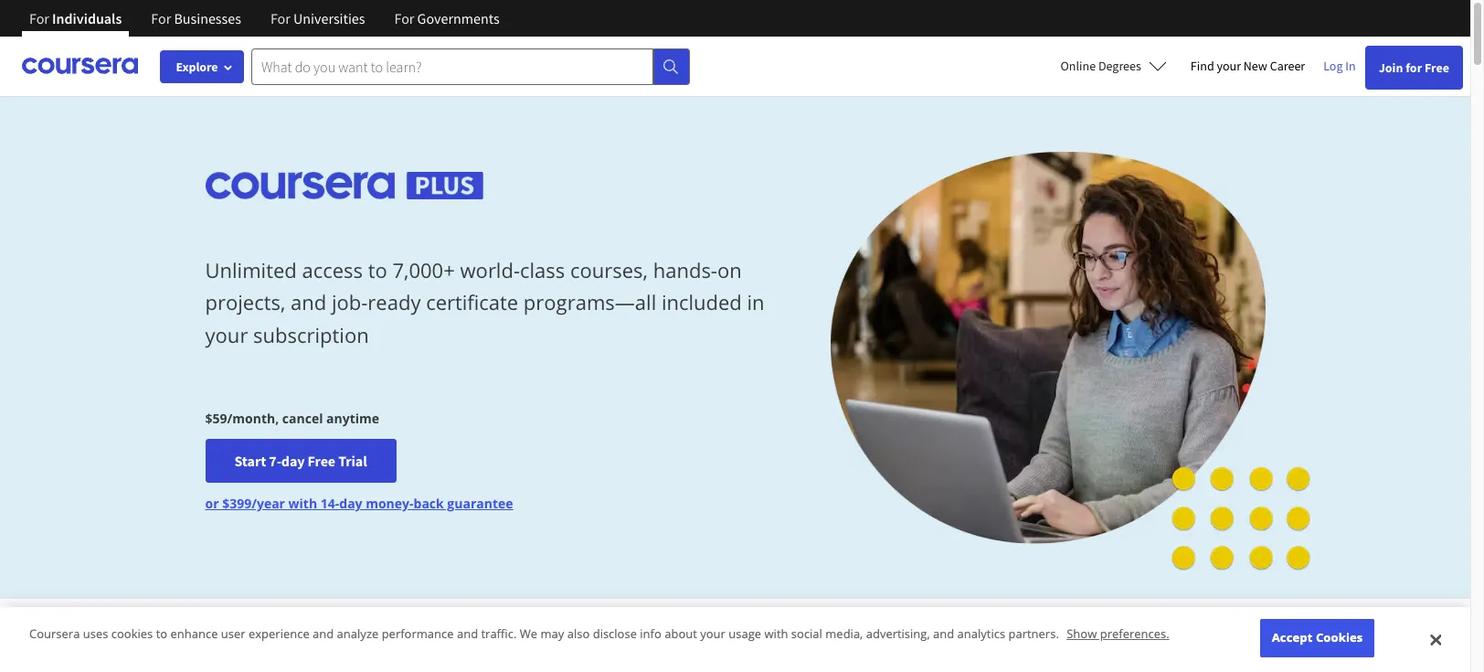 Task type: vqa. For each thing, say whether or not it's contained in the screenshot.
university of michigan IMAGE
no



Task type: describe. For each thing, give the bounding box(es) containing it.
info
[[640, 626, 662, 642]]

log in link
[[1315, 55, 1366, 77]]

for for individuals
[[29, 9, 49, 27]]

free inside button
[[308, 452, 336, 470]]

individuals
[[52, 9, 122, 27]]

find your new career
[[1191, 58, 1306, 74]]

world-
[[460, 256, 520, 284]]

for businesses
[[151, 9, 241, 27]]

for for universities
[[271, 9, 291, 27]]

leading
[[545, 613, 620, 643]]

1 horizontal spatial with
[[765, 626, 789, 642]]

online
[[1061, 58, 1096, 74]]

unlimited
[[205, 256, 297, 284]]

to inside unlimited access to 7,000+ world-class courses, hands-on projects, and job-ready certificate programs—all included in your subscription
[[368, 256, 387, 284]]

access
[[302, 256, 363, 284]]

uses
[[83, 626, 108, 642]]

we
[[520, 626, 538, 642]]

from
[[434, 613, 484, 643]]

day inside button
[[281, 452, 305, 470]]

new
[[1244, 58, 1268, 74]]

usage
[[729, 626, 762, 642]]

/month,
[[227, 410, 279, 427]]

coursera plus image
[[205, 172, 483, 199]]

projects,
[[205, 288, 286, 316]]

accept
[[1273, 629, 1313, 646]]

experience
[[249, 626, 310, 642]]

show
[[1067, 626, 1097, 642]]

or
[[205, 495, 219, 512]]

start 7-day free trial
[[235, 452, 367, 470]]

for individuals
[[29, 9, 122, 27]]

2 vertical spatial your
[[701, 626, 726, 642]]

social
[[792, 626, 823, 642]]

/year
[[252, 495, 285, 512]]

join for free link
[[1366, 46, 1464, 90]]

user
[[221, 626, 246, 642]]

partners.
[[1009, 626, 1060, 642]]

traffic.
[[481, 626, 517, 642]]

performance
[[382, 626, 454, 642]]

your inside unlimited access to 7,000+ world-class courses, hands-on projects, and job-ready certificate programs—all included in your subscription
[[205, 321, 248, 348]]

start 7-day free trial button
[[205, 439, 397, 483]]

online degrees button
[[1046, 46, 1182, 86]]

learn
[[370, 613, 428, 643]]

find your new career link
[[1182, 55, 1315, 78]]

start
[[235, 452, 266, 470]]

in
[[1346, 58, 1357, 74]]

back
[[414, 495, 444, 512]]

preferences.
[[1101, 626, 1170, 642]]

log
[[1324, 58, 1344, 74]]

1 horizontal spatial coursera
[[960, 613, 1053, 643]]

degrees
[[1099, 58, 1142, 74]]

275+
[[489, 613, 540, 643]]

0 horizontal spatial with
[[289, 495, 317, 512]]

plus
[[1059, 613, 1102, 643]]

cancel
[[282, 410, 323, 427]]

universities
[[625, 613, 742, 643]]

analyze
[[337, 626, 379, 642]]

0 horizontal spatial coursera
[[29, 626, 80, 642]]

1 vertical spatial to
[[156, 626, 167, 642]]

explore
[[176, 59, 218, 75]]

courses,
[[571, 256, 648, 284]]

join
[[1379, 59, 1404, 76]]



Task type: locate. For each thing, give the bounding box(es) containing it.
on
[[718, 256, 742, 284]]

for left businesses
[[151, 9, 171, 27]]

accept cookies
[[1273, 629, 1364, 646]]

0 horizontal spatial to
[[156, 626, 167, 642]]

or $399 /year with 14-day money-back guarantee
[[205, 495, 513, 512]]

coursera image
[[22, 51, 138, 81]]

ready
[[368, 288, 421, 316]]

1 horizontal spatial to
[[368, 256, 387, 284]]

for universities
[[271, 9, 365, 27]]

enhance
[[171, 626, 218, 642]]

day
[[281, 452, 305, 470], [339, 495, 363, 512]]

about
[[665, 626, 697, 642]]

your right the find
[[1217, 58, 1242, 74]]

1 for from the left
[[29, 9, 49, 27]]

career
[[1271, 58, 1306, 74]]

with left social
[[765, 626, 789, 642]]

day left money-
[[339, 495, 363, 512]]

disclose
[[593, 626, 637, 642]]

included
[[662, 288, 742, 316]]

4 for from the left
[[395, 9, 415, 27]]

coursera left uses
[[29, 626, 80, 642]]

find
[[1191, 58, 1215, 74]]

with
[[289, 495, 317, 512], [910, 613, 954, 643], [765, 626, 789, 642]]

to right cookies
[[156, 626, 167, 642]]

money-
[[366, 495, 414, 512]]

0 vertical spatial your
[[1217, 58, 1242, 74]]

with left 'analytics'
[[910, 613, 954, 643]]

7,000+
[[393, 256, 455, 284]]

0 vertical spatial to
[[368, 256, 387, 284]]

to
[[368, 256, 387, 284], [156, 626, 167, 642]]

explore button
[[160, 50, 244, 83]]

show preferences. link
[[1067, 626, 1170, 642]]

$399
[[222, 495, 252, 512]]

learn from 275+ leading universities and companies with coursera plus
[[370, 613, 1102, 643]]

and left the analyze
[[313, 626, 334, 642]]

free
[[1425, 59, 1450, 76], [308, 452, 336, 470]]

job-
[[332, 288, 368, 316]]

14-
[[321, 495, 339, 512]]

0 horizontal spatial day
[[281, 452, 305, 470]]

free left trial
[[308, 452, 336, 470]]

None search field
[[251, 48, 690, 85]]

and left 'analytics'
[[934, 626, 955, 642]]

hands-
[[653, 256, 718, 284]]

coursera uses cookies to enhance user experience and analyze performance and traffic. we may also disclose info about your usage with social media, advertising, and analytics partners. show preferences.
[[29, 626, 1170, 642]]

log in
[[1324, 58, 1357, 74]]

$59 /month, cancel anytime
[[205, 410, 380, 427]]

in
[[748, 288, 765, 316]]

anytime
[[327, 410, 380, 427]]

businesses
[[174, 9, 241, 27]]

2 horizontal spatial with
[[910, 613, 954, 643]]

cookies
[[111, 626, 153, 642]]

subscription
[[253, 321, 369, 348]]

programs—all
[[524, 288, 657, 316]]

online degrees
[[1061, 58, 1142, 74]]

and inside unlimited access to 7,000+ world-class courses, hands-on projects, and job-ready certificate programs—all included in your subscription
[[291, 288, 327, 316]]

for for governments
[[395, 9, 415, 27]]

$59
[[205, 410, 227, 427]]

1 horizontal spatial day
[[339, 495, 363, 512]]

trial
[[338, 452, 367, 470]]

cookies
[[1317, 629, 1364, 646]]

1 horizontal spatial free
[[1425, 59, 1450, 76]]

and up subscription
[[291, 288, 327, 316]]

and left traffic.
[[457, 626, 478, 642]]

0 vertical spatial free
[[1425, 59, 1450, 76]]

with left "14-"
[[289, 495, 317, 512]]

and
[[291, 288, 327, 316], [748, 613, 787, 643], [313, 626, 334, 642], [457, 626, 478, 642], [934, 626, 955, 642]]

media,
[[826, 626, 863, 642]]

1 vertical spatial your
[[205, 321, 248, 348]]

may
[[541, 626, 564, 642]]

companies
[[793, 613, 904, 643]]

analytics
[[958, 626, 1006, 642]]

0 horizontal spatial your
[[205, 321, 248, 348]]

governments
[[417, 9, 500, 27]]

0 horizontal spatial free
[[308, 452, 336, 470]]

and left social
[[748, 613, 787, 643]]

for
[[1406, 59, 1423, 76]]

3 for from the left
[[271, 9, 291, 27]]

coursera
[[960, 613, 1053, 643], [29, 626, 80, 642]]

also
[[568, 626, 590, 642]]

to up the "ready" on the top of page
[[368, 256, 387, 284]]

guarantee
[[447, 495, 513, 512]]

0 vertical spatial day
[[281, 452, 305, 470]]

2 for from the left
[[151, 9, 171, 27]]

for for businesses
[[151, 9, 171, 27]]

1 vertical spatial free
[[308, 452, 336, 470]]

your down projects,
[[205, 321, 248, 348]]

your right about
[[701, 626, 726, 642]]

day down $59 /month, cancel anytime
[[281, 452, 305, 470]]

class
[[520, 256, 565, 284]]

universities
[[294, 9, 365, 27]]

for
[[29, 9, 49, 27], [151, 9, 171, 27], [271, 9, 291, 27], [395, 9, 415, 27]]

banner navigation
[[15, 0, 514, 50]]

for left governments
[[395, 9, 415, 27]]

for left universities
[[271, 9, 291, 27]]

accept cookies button
[[1261, 619, 1375, 657]]

for left individuals
[[29, 9, 49, 27]]

certificate
[[426, 288, 519, 316]]

What do you want to learn? text field
[[251, 48, 654, 85]]

your
[[1217, 58, 1242, 74], [205, 321, 248, 348], [701, 626, 726, 642]]

for governments
[[395, 9, 500, 27]]

7-
[[269, 452, 281, 470]]

unlimited access to 7,000+ world-class courses, hands-on projects, and job-ready certificate programs—all included in your subscription
[[205, 256, 765, 348]]

1 vertical spatial day
[[339, 495, 363, 512]]

advertising,
[[867, 626, 930, 642]]

join for free
[[1379, 59, 1450, 76]]

coursera left the plus
[[960, 613, 1053, 643]]

free right for
[[1425, 59, 1450, 76]]

1 horizontal spatial your
[[701, 626, 726, 642]]

2 horizontal spatial your
[[1217, 58, 1242, 74]]



